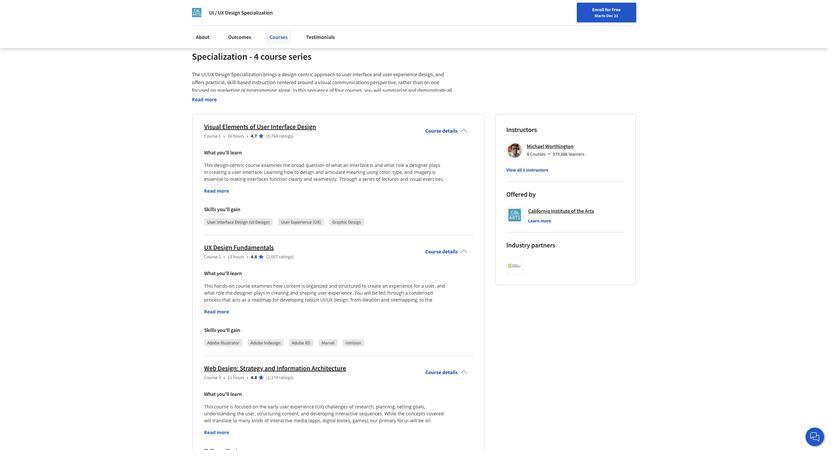 Task type: vqa. For each thing, say whether or not it's contained in the screenshot.
HEC Paris image
no



Task type: locate. For each thing, give the bounding box(es) containing it.
2 horizontal spatial an
[[403, 183, 409, 189]]

this for visual
[[204, 162, 213, 169]]

to right 'research'
[[326, 95, 331, 101]]

0 horizontal spatial plays
[[254, 290, 265, 296]]

visual down approach
[[318, 79, 331, 86]]

1 vertical spatial learned
[[353, 304, 370, 310]]

read more button for ux
[[204, 309, 229, 316]]

well
[[220, 439, 229, 445]]

3 course details button from the top
[[420, 360, 472, 385]]

fundamentals
[[233, 244, 274, 252]]

based up development
[[237, 79, 251, 86]]

adobe for adobe illustrator
[[207, 340, 220, 346]]

plays up exercises,
[[429, 162, 440, 169]]

visual inside the ui/ux design specialization brings a design-centric approach to user interface and user experience design, and offers practical, skill-based instruction centered around a visual communications perspective, rather than on one focused on marketing or programming alone. in this sequence of four courses, you will summarize and demonstrate all stages of the ui/ux development process, from user research to defining a project's strategy, scope, and information architecture, to developing sitemaps and wireframes. you'll learn current best practices and conventions in ux design and apply them to create effective and compelling screen-based experiences for websites or apps.
[[318, 79, 331, 86]]

2 4.8 from the top
[[251, 375, 257, 381]]

all right view
[[517, 167, 522, 173]]

an
[[343, 162, 349, 169], [403, 183, 409, 189], [382, 283, 388, 290]]

1 horizontal spatial designer
[[409, 162, 428, 169]]

creating down content
[[271, 290, 289, 296]]

broad
[[291, 162, 304, 169]]

the up along
[[375, 432, 382, 438]]

based inside this design-centric course examines the broad question of what an interface is and what role a designer plays in creating a user interface. learning how to design and articulate meaning using color, type, and imagery is essential to making interfaces function clearly and seamlessly. through a series of lectures and visual exercises, you will focus on the many individual elements and components that make up the skillset of an interface designer. by the end of this course, you will be able to describe the key formal elements of clear, consistent, and intuitive ui design, and apply your learned skills to the design of a static screen-based interface.
[[375, 197, 388, 203]]

4.8 for fundamentals
[[251, 254, 257, 260]]

• inside michael worthington 8 courses • 979,686 learners
[[548, 151, 550, 158]]

experience inside "this hands-on course examines how content is organized and structured to create an experience for a user, and what role the designer plays in creating and shaping user experience. you will be led through a condensed process that acts as a roadmap for developing robust ui/ux design: from ideation and sitemapping, to the creation of paper and digital prototypes. building on the design skills learned in visual elements of user interface design, you will apply this methodology to produce a digital prototype for a multi-screen app of your own invention."
[[389, 283, 413, 290]]

1 horizontal spatial based
[[319, 111, 333, 117]]

1 vertical spatial media
[[294, 418, 307, 424]]

0 horizontal spatial user,
[[245, 411, 256, 417]]

3 ratings from the top
[[279, 375, 292, 381]]

this course is focused on the early user experience (ux) challenges of research, planning, setting goals, understanding the user, structuring content, and developing interactive sequences. while the concepts covered will translate to many kinds of interactive media (apps, digital kiosks, games), our primary focus will be on designing contemporary, responsive websites. in this course you will complete the first half of a large scale project—developing a comprehensive plan for a complex website—by defining the strategy and scope of the site, as well as developing its information architecture and overall structure. along the way we will also discuss:
[[204, 404, 445, 445]]

specialization
[[241, 9, 273, 16], [192, 51, 247, 62], [231, 71, 262, 78]]

2 skills you'll gain from the top
[[204, 327, 240, 334]]

what you'll learn for elements
[[204, 149, 242, 156]]

0 vertical spatial course details button
[[420, 118, 472, 143]]

of
[[329, 87, 334, 94], [207, 95, 211, 101], [250, 123, 255, 131], [326, 162, 330, 169], [376, 176, 380, 182], [398, 183, 402, 189], [249, 190, 254, 196], [394, 190, 398, 196], [337, 197, 341, 203], [571, 208, 576, 214], [223, 304, 227, 310], [411, 304, 415, 310], [425, 311, 430, 317], [349, 404, 353, 411], [264, 418, 269, 424], [401, 425, 406, 431], [425, 432, 429, 438]]

brings
[[263, 71, 277, 78]]

this inside "this hands-on course examines how content is organized and structured to create an experience for a user, and what role the designer plays in creating and shaping user experience. you will be led through a condensed process that acts as a roadmap for developing robust ui/ux design: from ideation and sitemapping, to the creation of paper and digital prototypes. building on the design skills learned in visual elements of user interface design, you will apply this methodology to produce a digital prototype for a multi-screen app of your own invention."
[[204, 283, 213, 290]]

2 vertical spatial ratings
[[279, 375, 292, 381]]

1 horizontal spatial ux
[[218, 9, 224, 16]]

1 vertical spatial what you'll learn
[[204, 270, 242, 277]]

in down ideation
[[371, 304, 375, 310]]

interface. up the interfaces
[[242, 169, 263, 175]]

to inside this course is focused on the early user experience (ux) challenges of research, planning, setting goals, understanding the user, structuring content, and developing interactive sequences. while the concepts covered will translate to many kinds of interactive media (apps, digital kiosks, games), our primary focus will be on designing contemporary, responsive websites. in this course you will complete the first half of a large scale project—developing a comprehensive plan for a complex website—by defining the strategy and scope of the site, as well as developing its information architecture and overall structure. along the way we will also discuss:
[[233, 418, 237, 424]]

1 horizontal spatial skills
[[341, 304, 352, 310]]

1 details from the top
[[442, 128, 458, 134]]

course details for architecture
[[425, 370, 458, 376]]

read for web
[[204, 430, 216, 436]]

experience inside the ui/ux design specialization brings a design-centric approach to user interface and user experience design, and offers practical, skill-based instruction centered around a visual communications perspective, rather than on one focused on marketing or programming alone. in this sequence of four courses, you will summarize and demonstrate all stages of the ui/ux development process, from user research to defining a project's strategy, scope, and information architecture, to developing sitemaps and wireframes. you'll learn current best practices and conventions in ux design and apply them to create effective and compelling screen-based experiences for websites or apps.
[[393, 71, 417, 78]]

to right them
[[228, 111, 232, 117]]

(ux)
[[313, 219, 321, 225], [315, 404, 324, 411]]

user, up kinds
[[245, 411, 256, 417]]

3 hours from the top
[[233, 375, 244, 381]]

2 vertical spatial interface
[[410, 183, 429, 189]]

chat with us image
[[809, 432, 820, 443]]

experience inside this course is focused on the early user experience (ux) challenges of research, planning, setting goals, understanding the user, structuring content, and developing interactive sequences. while the concepts covered will translate to many kinds of interactive media (apps, digital kiosks, games), our primary focus will be on designing contemporary, responsive websites. in this course you will complete the first half of a large scale project—developing a comprehensive plan for a complex website—by defining the strategy and scope of the site, as well as developing its information architecture and overall structure. along the way we will also discuss:
[[290, 404, 314, 411]]

centric inside this design-centric course examines the broad question of what an interface is and what role a designer plays in creating a user interface. learning how to design and articulate meaning using color, type, and imagery is essential to making interfaces function clearly and seamlessly. through a series of lectures and visual exercises, you will focus on the many individual elements and components that make up the skillset of an interface designer. by the end of this course, you will be able to describe the key formal elements of clear, consistent, and intuitive ui design, and apply your learned skills to the design of a static screen-based interface.
[[230, 162, 244, 169]]

1 horizontal spatial how
[[284, 169, 293, 175]]

interface down intuitive
[[217, 219, 234, 225]]

experience for design,
[[393, 71, 417, 78]]

you'll for design
[[217, 270, 229, 277]]

large
[[411, 425, 421, 431]]

what up articulate
[[331, 162, 342, 169]]

elements up 16
[[222, 123, 248, 131]]

1 vertical spatial visual
[[376, 304, 389, 310]]

read more button up well
[[204, 430, 229, 437]]

visual up 1
[[204, 123, 221, 131]]

0 vertical spatial elements
[[285, 183, 305, 189]]

how down 'https://www.optimalworkshop.com/' icon
[[284, 169, 293, 175]]

learned down course,
[[279, 197, 295, 203]]

3 what from the top
[[204, 391, 216, 398]]

all inside the ui/ux design specialization brings a design-centric approach to user interface and user experience design, and offers practical, skill-based instruction centered around a visual communications perspective, rather than on one focused on marketing or programming alone. in this sequence of four courses, you will summarize and demonstrate all stages of the ui/ux development process, from user research to defining a project's strategy, scope, and information architecture, to developing sitemaps and wireframes. you'll learn current best practices and conventions in ux design and apply them to create effective and compelling screen-based experiences for websites or apps.
[[447, 87, 452, 94]]

creating inside this design-centric course examines the broad question of what an interface is and what role a designer plays in creating a user interface. learning how to design and articulate meaning using color, type, and imagery is essential to making interfaces function clearly and seamlessly. through a series of lectures and visual exercises, you will focus on the many individual elements and components that make up the skillset of an interface designer. by the end of this course, you will be able to describe the key formal elements of clear, consistent, and intuitive ui design, and apply your learned skills to the design of a static screen-based interface.
[[209, 169, 227, 175]]

course for on
[[236, 283, 250, 290]]

what up color,
[[384, 162, 395, 169]]

you inside the ui/ux design specialization brings a design-centric approach to user interface and user experience design, and offers practical, skill-based instruction centered around a visual communications perspective, rather than on one focused on marketing or programming alone. in this sequence of four courses, you will summarize and demonstrate all stages of the ui/ux development process, from user research to defining a project's strategy, scope, and information architecture, to developing sitemaps and wireframes. you'll learn current best practices and conventions in ux design and apply them to create effective and compelling screen-based experiences for websites or apps.
[[364, 87, 373, 94]]

1 horizontal spatial elements
[[373, 190, 393, 196]]

for up condensed
[[414, 283, 420, 290]]

2 skills from the top
[[204, 327, 216, 334]]

design, inside this design-centric course examines the broad question of what an interface is and what role a designer plays in creating a user interface. learning how to design and articulate meaning using color, type, and imagery is essential to making interfaces function clearly and seamlessly. through a series of lectures and visual exercises, you will focus on the many individual elements and components that make up the skillset of an interface designer. by the end of this course, you will be able to describe the key formal elements of clear, consistent, and intuitive ui design, and apply your learned skills to the design of a static screen-based interface.
[[229, 197, 244, 203]]

1 course details from the top
[[425, 128, 458, 134]]

ui/ux inside "this hands-on course examines how content is organized and structured to create an experience for a user, and what role the designer plays in creating and shaping user experience. you will be led through a condensed process that acts as a roadmap for developing robust ui/ux design: from ideation and sitemapping, to the creation of paper and digital prototypes. building on the design skills learned in visual elements of user interface design, you will apply this methodology to produce a digital prototype for a multi-screen app of your own invention."
[[320, 297, 333, 303]]

3 adobe from the left
[[292, 340, 304, 346]]

in down linkedin
[[266, 10, 270, 16]]

2 vertical spatial what you'll learn
[[204, 391, 242, 398]]

own
[[204, 318, 213, 324]]

0 horizontal spatial information
[[267, 439, 292, 445]]

1 horizontal spatial design,
[[418, 71, 434, 78]]

new
[[645, 21, 653, 27]]

to left produce
[[311, 311, 315, 317]]

1 vertical spatial details
[[442, 249, 458, 255]]

0 horizontal spatial digital
[[252, 304, 265, 310]]

1 horizontal spatial interface.
[[389, 197, 409, 203]]

interfaces
[[247, 176, 268, 182]]

read more for web
[[204, 430, 229, 436]]

0 vertical spatial 4.8
[[251, 254, 257, 260]]

for
[[605, 7, 611, 13], [361, 111, 367, 117], [414, 283, 420, 290], [273, 297, 279, 303], [376, 311, 383, 317], [298, 432, 304, 438]]

2 vertical spatial digital
[[323, 418, 336, 424]]

that left acts
[[222, 297, 231, 303]]

ratings right 5,768
[[279, 133, 292, 139]]

the inside the ui/ux design specialization brings a design-centric approach to user interface and user experience design, and offers practical, skill-based instruction centered around a visual communications perspective, rather than on one focused on marketing or programming alone. in this sequence of four courses, you will summarize and demonstrate all stages of the ui/ux development process, from user research to defining a project's strategy, scope, and information architecture, to developing sitemaps and wireframes. you'll learn current best practices and conventions in ux design and apply them to create effective and compelling screen-based experiences for websites or apps.
[[212, 95, 220, 101]]

developing up building
[[280, 297, 304, 303]]

michael worthington image
[[507, 143, 522, 158]]

course details button for design
[[420, 118, 472, 143]]

design- up centered
[[282, 71, 298, 78]]

1 vertical spatial series
[[362, 176, 375, 182]]

design,
[[224, 311, 240, 317]]

skills you'll gain for elements
[[204, 206, 240, 213]]

2 this from the top
[[204, 283, 213, 290]]

1 vertical spatial course details button
[[420, 239, 472, 264]]

1 horizontal spatial defining
[[356, 432, 374, 438]]

1 horizontal spatial visual
[[409, 176, 422, 182]]

learn for web design: strategy and information architecture
[[230, 391, 242, 398]]

0 horizontal spatial all
[[447, 87, 452, 94]]

1 ( from the top
[[266, 133, 268, 139]]

learn
[[323, 103, 335, 109], [230, 149, 242, 156], [230, 270, 242, 277], [230, 391, 242, 398]]

read more up well
[[204, 430, 229, 436]]

3 course details from the top
[[425, 370, 458, 376]]

None search field
[[94, 17, 253, 31]]

digital down 'design:'
[[339, 311, 353, 317]]

stages
[[192, 95, 206, 101]]

skills down own
[[204, 327, 216, 334]]

course inside this design-centric course examines the broad question of what an interface is and what role a designer plays in creating a user interface. learning how to design and articulate meaning using color, type, and imagery is essential to making interfaces function clearly and seamlessly. through a series of lectures and visual exercises, you will focus on the many individual elements and components that make up the skillset of an interface designer. by the end of this course, you will be able to describe the key formal elements of clear, consistent, and intuitive ui design, and apply your learned skills to the design of a static screen-based interface.
[[245, 162, 260, 169]]

adobe for adobe xd
[[292, 340, 304, 346]]

read more button up own
[[204, 309, 229, 316]]

2 horizontal spatial or
[[389, 111, 393, 117]]

0 vertical spatial interface
[[353, 71, 372, 78]]

developing
[[227, 103, 251, 109], [280, 297, 304, 303], [310, 411, 334, 417], [236, 439, 259, 445]]

1 vertical spatial designer
[[234, 290, 253, 296]]

hours for elements
[[233, 133, 244, 139]]

designer up imagery on the top of page
[[409, 162, 428, 169]]

coursera career certificate image
[[511, 0, 621, 36]]

what you'll learn for design:
[[204, 391, 242, 398]]

3 this from the top
[[204, 404, 213, 411]]

architecture
[[311, 365, 346, 373]]

1 horizontal spatial that
[[344, 183, 352, 189]]

focused
[[192, 87, 209, 94], [234, 404, 251, 411]]

1 horizontal spatial media
[[294, 418, 307, 424]]

testimonials
[[306, 34, 335, 40]]

to right approach
[[336, 71, 341, 78]]

add
[[203, 2, 212, 8]]

interface for and
[[353, 71, 372, 78]]

adobe indesign
[[251, 340, 281, 346]]

courses link
[[266, 30, 292, 44]]

0 vertical spatial specialization
[[241, 9, 273, 16]]

1 vertical spatial examines
[[251, 283, 272, 290]]

web design: strategy and information architecture
[[204, 365, 346, 373]]

adobe for adobe indesign
[[251, 340, 263, 346]]

2 horizontal spatial adobe
[[292, 340, 304, 346]]

experience.
[[328, 290, 353, 296]]

( for fundamentals
[[266, 254, 268, 260]]

2 what you'll learn from the top
[[204, 270, 242, 277]]

2 details from the top
[[442, 249, 458, 255]]

many inside this design-centric course examines the broad question of what an interface is and what role a designer plays in creating a user interface. learning how to design and articulate meaning using color, type, and imagery is essential to making interfaces function clearly and seamlessly. through a series of lectures and visual exercises, you will focus on the many individual elements and components that make up the skillset of an interface designer. by the end of this course, you will be able to describe the key formal elements of clear, consistent, and intuitive ui design, and apply your learned skills to the design of a static screen-based interface.
[[250, 183, 262, 189]]

is
[[370, 162, 373, 169], [432, 169, 436, 175], [302, 283, 305, 290], [230, 404, 233, 411]]

0 vertical spatial interface.
[[242, 169, 263, 175]]

what you'll learn
[[204, 149, 242, 156], [204, 270, 242, 277], [204, 391, 242, 398]]

this design-centric course examines the broad question of what an interface is and what role a designer plays in creating a user interface. learning how to design and articulate meaning using color, type, and imagery is essential to making interfaces function clearly and seamlessly. through a series of lectures and visual exercises, you will focus on the many individual elements and components that make up the skillset of an interface designer. by the end of this course, you will be able to describe the key formal elements of clear, consistent, and intuitive ui design, and apply your learned skills to the design of a static screen-based interface.
[[204, 162, 446, 203]]

for inside this course is focused on the early user experience (ux) challenges of research, planning, setting goals, understanding the user, structuring content, and developing interactive sequences. while the concepts covered will translate to many kinds of interactive media (apps, digital kiosks, games), our primary focus will be on designing contemporary, responsive websites. in this course you will complete the first half of a large scale project—developing a comprehensive plan for a complex website—by defining the strategy and scope of the site, as well as developing its information architecture and overall structure. along the way we will also discuss:
[[298, 432, 304, 438]]

1 horizontal spatial all
[[517, 167, 522, 173]]

design- inside this design-centric course examines the broad question of what an interface is and what role a designer plays in creating a user interface. learning how to design and articulate meaning using color, type, and imagery is essential to making interfaces function clearly and seamlessly. through a series of lectures and visual exercises, you will focus on the many individual elements and components that make up the skillset of an interface designer. by the end of this course, you will be able to describe the key formal elements of clear, consistent, and intuitive ui design, and apply your learned skills to the design of a static screen-based interface.
[[214, 162, 230, 169]]

1 4.8 from the top
[[251, 254, 257, 260]]

the down the able
[[313, 197, 320, 203]]

offered by
[[506, 190, 536, 199]]

visual down ideation
[[376, 304, 389, 310]]

interface down the creation
[[204, 311, 223, 317]]

gain
[[231, 206, 240, 213], [231, 327, 240, 334]]

course inside "this hands-on course examines how content is organized and structured to create an experience for a user, and what role the designer plays in creating and shaping user experience. you will be led through a condensed process that acts as a roadmap for developing robust ui/ux design: from ideation and sitemapping, to the creation of paper and digital prototypes. building on the design skills learned in visual elements of user interface design, you will apply this methodology to produce a digital prototype for a multi-screen app of your own invention."
[[236, 283, 250, 290]]

sitemaps
[[252, 103, 272, 109]]

read up site,
[[204, 430, 216, 436]]

in inside add this credential to your linkedin profile, resume, or cv share it on social media and in your performance review
[[266, 10, 270, 16]]

( for of
[[266, 133, 268, 139]]

examines for fundamentals
[[251, 283, 272, 290]]

1 ) from the top
[[292, 133, 294, 139]]

2
[[523, 167, 525, 173], [219, 254, 221, 260]]

elements
[[285, 183, 305, 189], [373, 190, 393, 196]]

1 gain from the top
[[231, 206, 240, 213]]

read more button down offers
[[192, 96, 217, 103]]

the up acts
[[226, 290, 233, 296]]

read more
[[192, 96, 217, 103], [204, 188, 229, 194], [204, 309, 229, 315], [204, 430, 229, 436]]

2 ratings from the top
[[279, 254, 292, 260]]

complex
[[309, 432, 327, 438]]

how inside this design-centric course examines the broad question of what an interface is and what role a designer plays in creating a user interface. learning how to design and articulate meaning using color, type, and imagery is essential to making interfaces function clearly and seamlessly. through a series of lectures and visual exercises, you will focus on the many individual elements and components that make up the skillset of an interface designer. by the end of this course, you will be able to describe the key formal elements of clear, consistent, and intuitive ui design, and apply your learned skills to the design of a static screen-based interface.
[[284, 169, 293, 175]]

learn more button
[[528, 218, 551, 224]]

1 vertical spatial hours
[[233, 254, 244, 260]]

what down course 1 • 16 hours •
[[204, 149, 216, 156]]

2 horizontal spatial digital
[[339, 311, 353, 317]]

this up understanding
[[204, 404, 213, 411]]

1 horizontal spatial user,
[[425, 283, 436, 290]]

1 horizontal spatial creating
[[271, 290, 289, 296]]

michael
[[527, 143, 544, 150]]

the right up
[[374, 183, 381, 189]]

you'll up hands-
[[217, 270, 229, 277]]

1 skills from the top
[[204, 206, 216, 213]]

along
[[368, 439, 381, 445]]

interactive
[[335, 411, 358, 417], [270, 418, 293, 424]]

series inside this design-centric course examines the broad question of what an interface is and what role a designer plays in creating a user interface. learning how to design and articulate meaning using color, type, and imagery is essential to making interfaces function clearly and seamlessly. through a series of lectures and visual exercises, you will focus on the many individual elements and components that make up the skillset of an interface designer. by the end of this course, you will be able to describe the key formal elements of clear, consistent, and intuitive ui design, and apply your learned skills to the design of a static screen-based interface.
[[362, 176, 375, 182]]

them
[[215, 111, 227, 117]]

0 horizontal spatial from
[[284, 95, 295, 101]]

0 horizontal spatial elements
[[222, 123, 248, 131]]

/
[[215, 9, 217, 16]]

1 horizontal spatial be
[[372, 290, 378, 296]]

this up /
[[213, 2, 221, 8]]

able
[[305, 190, 314, 196]]

courses inside courses link
[[270, 34, 288, 40]]

the inside california institute of the arts link
[[577, 208, 584, 214]]

you'll down 'invention.'
[[217, 327, 230, 334]]

you'll for elements
[[217, 149, 229, 156]]

0 vertical spatial series
[[288, 51, 312, 62]]

apply down architecture,
[[201, 111, 214, 117]]

what you'll learn down 'course 3 • 11 hours •'
[[204, 391, 242, 398]]

0 horizontal spatial media
[[242, 10, 256, 16]]

practices
[[363, 103, 383, 109]]

0 horizontal spatial creating
[[209, 169, 227, 175]]

more up well
[[217, 430, 229, 436]]

california
[[528, 208, 550, 214]]

in down (apps,
[[305, 425, 309, 431]]

1 vertical spatial ux
[[427, 103, 433, 109]]

course 1 • 16 hours •
[[204, 133, 248, 139]]

1 vertical spatial skills
[[341, 304, 352, 310]]

( down web design: strategy and information architecture
[[266, 375, 268, 381]]

0 vertical spatial hours
[[233, 133, 244, 139]]

2 gain from the top
[[231, 327, 240, 334]]

1 this from the top
[[204, 162, 213, 169]]

0 vertical spatial screen-
[[303, 111, 319, 117]]

examines inside this design-centric course examines the broad question of what an interface is and what role a designer plays in creating a user interface. learning how to design and articulate meaning using color, type, and imagery is essential to making interfaces function clearly and seamlessly. through a series of lectures and visual exercises, you will focus on the many individual elements and components that make up the skillset of an interface designer. by the end of this course, you will be able to describe the key formal elements of clear, consistent, and intuitive ui design, and apply your learned skills to the design of a static screen-based interface.
[[261, 162, 282, 169]]

2 vertical spatial course details button
[[420, 360, 472, 385]]

read more up own
[[204, 309, 229, 315]]

your right app
[[431, 311, 441, 317]]

imagery
[[414, 169, 431, 175]]

you inside this course is focused on the early user experience (ux) challenges of research, planning, setting goals, understanding the user, structuring content, and developing interactive sequences. while the concepts covered will translate to many kinds of interactive media (apps, digital kiosks, games), our primary focus will be on designing contemporary, responsive websites. in this course you will complete the first half of a large scale project—developing a comprehensive plan for a complex website—by defining the strategy and scope of the site, as well as developing its information architecture and overall structure. along the way we will also discuss:
[[335, 425, 343, 431]]

0 horizontal spatial interactive
[[270, 418, 293, 424]]

outcomes
[[228, 34, 251, 40]]

the ui/ux design specialization brings a design-centric approach to user interface and user experience design, and offers practical, skill-based instruction centered around a visual communications perspective, rather than on one focused on marketing or programming alone. in this sequence of four courses, you will summarize and demonstrate all stages of the ui/ux development process, from user research to defining a project's strategy, scope, and information architecture, to developing sitemaps and wireframes. you'll learn current best practices and conventions in ux design and apply them to create effective and compelling screen-based experiences for websites or apps.
[[192, 71, 453, 117]]

graphic
[[332, 219, 347, 225]]

1 adobe from the left
[[207, 340, 220, 346]]

1 vertical spatial all
[[517, 167, 522, 173]]

2 hours from the top
[[233, 254, 244, 260]]

screen
[[400, 311, 414, 317]]

creating up essential
[[209, 169, 227, 175]]

many
[[250, 183, 262, 189], [238, 418, 250, 424]]

on inside this design-centric course examines the broad question of what an interface is and what role a designer plays in creating a user interface. learning how to design and articulate meaning using color, type, and imagery is essential to making interfaces function clearly and seamlessly. through a series of lectures and visual exercises, you will focus on the many individual elements and components that make up the skillset of an interface designer. by the end of this course, you will be able to describe the key formal elements of clear, consistent, and intuitive ui design, and apply your learned skills to the design of a static screen-based interface.
[[234, 183, 240, 189]]

this inside this design-centric course examines the broad question of what an interface is and what role a designer plays in creating a user interface. learning how to design and articulate meaning using color, type, and imagery is essential to making interfaces function clearly and seamlessly. through a series of lectures and visual exercises, you will focus on the many individual elements and components that make up the skillset of an interface designer. by the end of this course, you will be able to describe the key formal elements of clear, consistent, and intuitive ui design, and apply your learned skills to the design of a static screen-based interface.
[[255, 190, 263, 196]]

hours for design
[[233, 254, 244, 260]]

centric
[[298, 71, 313, 78], [230, 162, 244, 169]]

2 horizontal spatial be
[[418, 418, 424, 424]]

project—developing
[[204, 432, 248, 438]]

1 vertical spatial course details
[[425, 249, 458, 255]]

2 ) from the top
[[292, 254, 294, 260]]

0 vertical spatial design-
[[282, 71, 298, 78]]

0 vertical spatial plays
[[429, 162, 440, 169]]

of up articulate
[[326, 162, 330, 169]]

) right 5,768
[[292, 133, 294, 139]]

2 vertical spatial experience
[[290, 404, 314, 411]]

strategy,
[[375, 95, 394, 101]]

0 vertical spatial creating
[[209, 169, 227, 175]]

screen- down you'll at the left of the page
[[303, 111, 319, 117]]

learn inside the ui/ux design specialization brings a design-centric approach to user interface and user experience design, and offers practical, skill-based instruction centered around a visual communications perspective, rather than on one focused on marketing or programming alone. in this sequence of four courses, you will summarize and demonstrate all stages of the ui/ux development process, from user research to defining a project's strategy, scope, and information architecture, to developing sitemaps and wireframes. you'll learn current best practices and conventions in ux design and apply them to create effective and compelling screen-based experiences for websites or apps.
[[323, 103, 335, 109]]

what for ux
[[204, 270, 216, 277]]

read more button for visual
[[204, 188, 229, 195]]

interface for is
[[350, 162, 369, 169]]

structuring
[[257, 411, 281, 417]]

1 horizontal spatial in
[[305, 425, 309, 431]]

hours for design:
[[233, 375, 244, 381]]

interface.
[[242, 169, 263, 175], [389, 197, 409, 203]]

0 vertical spatial or
[[318, 2, 323, 8]]

) for fundamentals
[[292, 254, 294, 260]]

information down demonstrate
[[420, 95, 446, 101]]

skills down 'design:'
[[341, 304, 352, 310]]

adobe left illustrator
[[207, 340, 220, 346]]

in right conventions
[[422, 103, 426, 109]]

design inside "this hands-on course examines how content is organized and structured to create an experience for a user, and what role the designer plays in creating and shaping user experience. you will be led through a condensed process that acts as a roadmap for developing robust ui/ux design: from ideation and sitemapping, to the creation of paper and digital prototypes. building on the design skills learned in visual elements of user interface design, you will apply this methodology to produce a digital prototype for a multi-screen app of your own invention."
[[326, 304, 340, 310]]

4
[[254, 51, 259, 62]]

in inside this course is focused on the early user experience (ux) challenges of research, planning, setting goals, understanding the user, structuring content, and developing interactive sequences. while the concepts covered will translate to many kinds of interactive media (apps, digital kiosks, games), our primary focus will be on designing contemporary, responsive websites. in this course you will complete the first half of a large scale project—developing a comprehensive plan for a complex website—by defining the strategy and scope of the site, as well as developing its information architecture and overall structure. along the way we will also discuss:
[[305, 425, 309, 431]]

1 course details button from the top
[[420, 118, 472, 143]]

0 horizontal spatial based
[[237, 79, 251, 86]]

1 horizontal spatial courses
[[530, 151, 545, 157]]

architecture
[[294, 439, 320, 445]]

design:
[[334, 297, 349, 303]]

0 vertical spatial how
[[284, 169, 293, 175]]

find your new career link
[[622, 20, 670, 28]]

marvel
[[322, 340, 335, 346]]

experience up content,
[[290, 404, 314, 411]]

3 ( from the top
[[266, 375, 268, 381]]

examines up roadmap
[[251, 283, 272, 290]]

0 vertical spatial ux
[[218, 9, 224, 16]]

for right "plan"
[[298, 432, 304, 438]]

) for strategy
[[292, 375, 294, 381]]

( 2,057 ratings )
[[266, 254, 294, 260]]

0 horizontal spatial how
[[273, 283, 283, 290]]

what for visual
[[204, 149, 216, 156]]

that inside this design-centric course examines the broad question of what an interface is and what role a designer plays in creating a user interface. learning how to design and articulate meaning using color, type, and imagery is essential to making interfaces function clearly and seamlessly. through a series of lectures and visual exercises, you will focus on the many individual elements and components that make up the skillset of an interface designer. by the end of this course, you will be able to describe the key formal elements of clear, consistent, and intuitive ui design, and apply your learned skills to the design of a static screen-based interface.
[[344, 183, 352, 189]]

this
[[204, 162, 213, 169], [204, 283, 213, 290], [204, 404, 213, 411]]

adobe xd
[[292, 340, 310, 346]]

cv
[[324, 2, 330, 8]]

2 left 13
[[219, 254, 221, 260]]

user inside this course is focused on the early user experience (ux) challenges of research, planning, setting goals, understanding the user, structuring content, and developing interactive sequences. while the concepts covered will translate to many kinds of interactive media (apps, digital kiosks, games), our primary focus will be on designing contemporary, responsive websites. in this course you will complete the first half of a large scale project—developing a comprehensive plan for a complex website—by defining the strategy and scope of the site, as well as developing its information architecture and overall structure. along the way we will also discuss:
[[280, 404, 289, 411]]

1 hours from the top
[[233, 133, 244, 139]]

invention.
[[215, 318, 236, 324]]

developing inside the ui/ux design specialization brings a design-centric approach to user interface and user experience design, and offers practical, skill-based instruction centered around a visual communications perspective, rather than on one focused on marketing or programming alone. in this sequence of four courses, you will summarize and demonstrate all stages of the ui/ux development process, from user research to defining a project's strategy, scope, and information architecture, to developing sitemaps and wireframes. you'll learn current best practices and conventions in ux design and apply them to create effective and compelling screen-based experiences for websites or apps.
[[227, 103, 251, 109]]

hours right 16
[[233, 133, 244, 139]]

user interface design (ui design)
[[207, 219, 270, 225]]

interactive up kiosks,
[[335, 411, 358, 417]]

conventions
[[394, 103, 421, 109]]

learn down 13
[[230, 270, 242, 277]]

2 vertical spatial (
[[266, 375, 268, 381]]

3 details from the top
[[442, 370, 458, 376]]

1 what from the top
[[204, 149, 216, 156]]

focused up stages
[[192, 87, 209, 94]]

2 adobe from the left
[[251, 340, 263, 346]]

2 ( from the top
[[266, 254, 268, 260]]

2 what from the top
[[204, 270, 216, 277]]

skills you'll gain for design
[[204, 327, 240, 334]]

or inside add this credential to your linkedin profile, resume, or cv share it on social media and in your performance review
[[318, 2, 323, 8]]

3 what you'll learn from the top
[[204, 391, 242, 398]]

media right social
[[242, 10, 256, 16]]

web
[[204, 365, 216, 373]]

1 what you'll learn from the top
[[204, 149, 242, 156]]

1 vertical spatial this
[[204, 283, 213, 290]]

intuitive
[[204, 197, 221, 203]]

wireframes.
[[283, 103, 309, 109]]

user inside this design-centric course examines the broad question of what an interface is and what role a designer plays in creating a user interface. learning how to design and articulate meaning using color, type, and imagery is essential to making interfaces function clearly and seamlessly. through a series of lectures and visual exercises, you will focus on the many individual elements and components that make up the skillset of an interface designer. by the end of this course, you will be able to describe the key formal elements of clear, consistent, and intuitive ui design, and apply your learned skills to the design of a static screen-based interface.
[[232, 169, 241, 175]]

starts
[[595, 13, 605, 18]]

1 vertical spatial from
[[350, 297, 361, 303]]

0 horizontal spatial learned
[[279, 197, 295, 203]]

interface inside the ui/ux design specialization brings a design-centric approach to user interface and user experience design, and offers practical, skill-based instruction centered around a visual communications perspective, rather than on one focused on marketing or programming alone. in this sequence of four courses, you will summarize and demonstrate all stages of the ui/ux development process, from user research to defining a project's strategy, scope, and information architecture, to developing sitemaps and wireframes. you'll learn current best practices and conventions in ux design and apply them to create effective and compelling screen-based experiences for websites or apps.
[[353, 71, 372, 78]]

ux right /
[[218, 9, 224, 16]]

2 horizontal spatial ui/ux
[[320, 297, 333, 303]]

ux
[[218, 9, 224, 16], [427, 103, 433, 109], [204, 244, 212, 252]]

0 vertical spatial designer
[[409, 162, 428, 169]]

1
[[219, 133, 221, 139]]

1 vertical spatial what
[[204, 270, 216, 277]]

course for 4
[[260, 51, 287, 62]]

course up the interfaces
[[245, 162, 260, 169]]

0 horizontal spatial focused
[[192, 87, 209, 94]]

1 vertical spatial digital
[[339, 311, 353, 317]]

design, inside the ui/ux design specialization brings a design-centric approach to user interface and user experience design, and offers practical, skill-based instruction centered around a visual communications perspective, rather than on one focused on marketing or programming alone. in this sequence of four courses, you will summarize and demonstrate all stages of the ui/ux development process, from user research to defining a project's strategy, scope, and information architecture, to developing sitemaps and wireframes. you'll learn current best practices and conventions in ux design and apply them to create effective and compelling screen-based experiences for websites or apps.
[[418, 71, 434, 78]]

this
[[213, 2, 221, 8], [298, 87, 306, 94], [255, 190, 263, 196], [272, 311, 280, 317], [310, 425, 318, 431]]

focused inside this course is focused on the early user experience (ux) challenges of research, planning, setting goals, understanding the user, structuring content, and developing interactive sequences. while the concepts covered will translate to many kinds of interactive media (apps, digital kiosks, games), our primary focus will be on designing contemporary, responsive websites. in this course you will complete the first half of a large scale project—developing a comprehensive plan for a complex website—by defining the strategy and scope of the site, as well as developing its information architecture and overall structure. along the way we will also discuss:
[[234, 404, 251, 411]]

in right alone.
[[293, 87, 297, 94]]

1 horizontal spatial ui
[[223, 197, 227, 203]]

offers
[[192, 79, 204, 86]]

2 horizontal spatial based
[[375, 197, 388, 203]]

or
[[318, 2, 323, 8], [241, 87, 246, 94], [389, 111, 393, 117]]

design up course 2 • 13 hours •
[[213, 244, 232, 252]]

produce
[[317, 311, 335, 317]]

1 vertical spatial role
[[216, 290, 224, 296]]

you right design,
[[242, 311, 250, 317]]

2 vertical spatial be
[[418, 418, 424, 424]]

0 horizontal spatial or
[[241, 87, 246, 94]]

more inside button
[[540, 218, 551, 224]]

0 horizontal spatial in
[[293, 87, 297, 94]]

strategy
[[383, 432, 400, 438]]

1 ratings from the top
[[279, 133, 292, 139]]

type,
[[392, 169, 403, 175]]

based down skillset
[[375, 197, 388, 203]]

your down course,
[[267, 197, 277, 203]]

2 course details from the top
[[425, 249, 458, 255]]

this inside this design-centric course examines the broad question of what an interface is and what role a designer plays in creating a user interface. learning how to design and articulate meaning using color, type, and imagery is essential to making interfaces function clearly and seamlessly. through a series of lectures and visual exercises, you will focus on the many individual elements and components that make up the skillset of an interface designer. by the end of this course, you will be able to describe the key formal elements of clear, consistent, and intuitive ui design, and apply your learned skills to the design of a static screen-based interface.
[[204, 162, 213, 169]]

programming
[[247, 87, 277, 94]]

this for web
[[204, 404, 213, 411]]

focus up half
[[397, 418, 409, 424]]

apply inside "this hands-on course examines how content is organized and structured to create an experience for a user, and what role the designer plays in creating and shaping user experience. you will be led through a condensed process that acts as a roadmap for developing robust ui/ux design: from ideation and sitemapping, to the creation of paper and digital prototypes. building on the design skills learned in visual elements of user interface design, you will apply this methodology to produce a digital prototype for a multi-screen app of your own invention."
[[259, 311, 271, 317]]

designer up acts
[[234, 290, 253, 296]]

how inside "this hands-on course examines how content is organized and structured to create an experience for a user, and what role the designer plays in creating and shaping user experience. you will be led through a condensed process that acts as a roadmap for developing robust ui/ux design: from ideation and sitemapping, to the creation of paper and digital prototypes. building on the design skills learned in visual elements of user interface design, you will apply this methodology to produce a digital prototype for a multi-screen app of your own invention."
[[273, 283, 283, 290]]

condensed
[[409, 290, 433, 296]]

what up process
[[204, 290, 215, 296]]

0 vertical spatial design,
[[418, 71, 434, 78]]

be
[[298, 190, 304, 196], [372, 290, 378, 296], [418, 418, 424, 424]]

user inside "this hands-on course examines how content is organized and structured to create an experience for a user, and what role the designer plays in creating and shaping user experience. you will be led through a condensed process that acts as a roadmap for developing robust ui/ux design: from ideation and sitemapping, to the creation of paper and digital prototypes. building on the design skills learned in visual elements of user interface design, you will apply this methodology to produce a digital prototype for a multi-screen app of your own invention."
[[318, 290, 327, 296]]

ui down by
[[223, 197, 227, 203]]

effective
[[248, 111, 267, 117]]

in inside the ui/ux design specialization brings a design-centric approach to user interface and user experience design, and offers practical, skill-based instruction centered around a visual communications perspective, rather than on one focused on marketing or programming alone. in this sequence of four courses, you will summarize and demonstrate all stages of the ui/ux development process, from user research to defining a project's strategy, scope, and information architecture, to developing sitemaps and wireframes. you'll learn current best practices and conventions in ux design and apply them to create effective and compelling screen-based experiences for websites or apps.
[[293, 87, 297, 94]]

as right acts
[[242, 297, 247, 303]]

ui inside this design-centric course examines the broad question of what an interface is and what role a designer plays in creating a user interface. learning how to design and articulate meaning using color, type, and imagery is essential to making interfaces function clearly and seamlessly. through a series of lectures and visual exercises, you will focus on the many individual elements and components that make up the skillset of an interface designer. by the end of this course, you will be able to describe the key formal elements of clear, consistent, and intuitive ui design, and apply your learned skills to the design of a static screen-based interface.
[[223, 197, 227, 203]]

create left effective
[[233, 111, 247, 117]]

2 horizontal spatial as
[[242, 297, 247, 303]]

3 ) from the top
[[292, 375, 294, 381]]

content,
[[282, 411, 300, 417]]

what
[[204, 149, 216, 156], [204, 270, 216, 277], [204, 391, 216, 398]]

0 vertical spatial (ux)
[[313, 219, 321, 225]]

0 vertical spatial ui/ux
[[201, 71, 214, 78]]

experiences
[[334, 111, 360, 117]]

how left content
[[273, 283, 283, 290]]

design- up essential
[[214, 162, 230, 169]]

0 vertical spatial all
[[447, 87, 452, 94]]

( for strategy
[[266, 375, 268, 381]]

many inside this course is focused on the early user experience (ux) challenges of research, planning, setting goals, understanding the user, structuring content, and developing interactive sequences. while the concepts covered will translate to many kinds of interactive media (apps, digital kiosks, games), our primary focus will be on designing contemporary, responsive websites. in this course you will complete the first half of a large scale project—developing a comprehensive plan for a complex website—by defining the strategy and scope of the site, as well as developing its information architecture and overall structure. along the way we will also discuss:
[[238, 418, 250, 424]]

your inside "this hands-on course examines how content is organized and structured to create an experience for a user, and what role the designer plays in creating and shaping user experience. you will be led through a condensed process that acts as a roadmap for developing robust ui/ux design: from ideation and sitemapping, to the creation of paper and digital prototypes. building on the design skills learned in visual elements of user interface design, you will apply this methodology to produce a digital prototype for a multi-screen app of your own invention."
[[431, 311, 441, 317]]

0 vertical spatial courses
[[270, 34, 288, 40]]

be inside this design-centric course examines the broad question of what an interface is and what role a designer plays in creating a user interface. learning how to design and articulate meaning using color, type, and imagery is essential to making interfaces function clearly and seamlessly. through a series of lectures and visual exercises, you will focus on the many individual elements and components that make up the skillset of an interface designer. by the end of this course, you will be able to describe the key formal elements of clear, consistent, and intuitive ui design, and apply your learned skills to the design of a static screen-based interface.
[[298, 190, 304, 196]]

0 horizontal spatial courses
[[270, 34, 288, 40]]

0 vertical spatial digital
[[252, 304, 265, 310]]

1 skills you'll gain from the top
[[204, 206, 240, 213]]

that inside "this hands-on course examines how content is organized and structured to create an experience for a user, and what role the designer plays in creating and shaping user experience. you will be led through a condensed process that acts as a roadmap for developing robust ui/ux design: from ideation and sitemapping, to the creation of paper and digital prototypes. building on the design skills learned in visual elements of user interface design, you will apply this methodology to produce a digital prototype for a multi-screen app of your own invention."
[[222, 297, 231, 303]]



Task type: describe. For each thing, give the bounding box(es) containing it.
will up designer.
[[213, 183, 220, 189]]

more up them
[[205, 96, 217, 103]]

user up perspective,
[[383, 71, 392, 78]]

digital inside this course is focused on the early user experience (ux) challenges of research, planning, setting goals, understanding the user, structuring content, and developing interactive sequences. while the concepts covered will translate to many kinds of interactive media (apps, digital kiosks, games), our primary focus will be on designing contemporary, responsive websites. in this course you will complete the first half of a large scale project—developing a comprehensive plan for a complex website—by defining the strategy and scope of the site, as well as developing its information architecture and overall structure. along the way we will also discuss:
[[323, 418, 336, 424]]

perspective,
[[370, 79, 397, 86]]

to inside add this credential to your linkedin profile, resume, or cv share it on social media and in your performance review
[[246, 2, 250, 8]]

the down condensed
[[425, 297, 432, 303]]

on down practical,
[[210, 87, 216, 94]]

0 vertical spatial ui
[[209, 9, 214, 16]]

specialization inside the ui/ux design specialization brings a design-centric approach to user interface and user experience design, and offers practical, skill-based instruction centered around a visual communications perspective, rather than on one focused on marketing or programming alone. in this sequence of four courses, you will summarize and demonstrate all stages of the ui/ux development process, from user research to defining a project's strategy, scope, and information architecture, to developing sitemaps and wireframes. you'll learn current best practices and conventions in ux design and apply them to create effective and compelling screen-based experiences for websites or apps.
[[231, 71, 262, 78]]

of down "using" in the top left of the page
[[376, 176, 380, 182]]

on up scale
[[425, 418, 431, 424]]

will down roadmap
[[251, 311, 258, 317]]

multi-
[[388, 311, 400, 317]]

the up discuss:
[[430, 432, 438, 438]]

learned inside "this hands-on course examines how content is organized and structured to create an experience for a user, and what role the designer plays in creating and shaping user experience. you will be led through a condensed process that acts as a roadmap for developing robust ui/ux design: from ideation and sitemapping, to the creation of paper and digital prototypes. building on the design skills learned in visual elements of user interface design, you will apply this methodology to produce a digital prototype for a multi-screen app of your own invention."
[[353, 304, 370, 310]]

design down describe in the left top of the page
[[322, 197, 336, 203]]

what you'll learn for design
[[204, 270, 242, 277]]

• right the 3
[[223, 375, 225, 381]]

role inside "this hands-on course examines how content is organized and structured to create an experience for a user, and what role the designer plays in creating and shaping user experience. you will be led through a condensed process that acts as a roadmap for developing robust ui/ux design: from ideation and sitemapping, to the creation of paper and digital prototypes. building on the design skills learned in visual elements of user interface design, you will apply this methodology to produce a digital prototype for a multi-screen app of your own invention."
[[216, 290, 224, 296]]

be inside "this hands-on course examines how content is organized and structured to create an experience for a user, and what role the designer plays in creating and shaping user experience. you will be led through a condensed process that acts as a roadmap for developing robust ui/ux design: from ideation and sitemapping, to the creation of paper and digital prototypes. building on the design skills learned in visual elements of user interface design, you will apply this methodology to produce a digital prototype for a multi-screen app of your own invention."
[[372, 290, 378, 296]]

credential
[[222, 2, 245, 8]]

create inside "this hands-on course examines how content is organized and structured to create an experience for a user, and what role the designer plays in creating and shaping user experience. you will be led through a condensed process that acts as a roadmap for developing robust ui/ux design: from ideation and sitemapping, to the creation of paper and digital prototypes. building on the design skills learned in visual elements of user interface design, you will apply this methodology to produce a digital prototype for a multi-screen app of your own invention."
[[368, 283, 381, 290]]

its
[[261, 439, 266, 445]]

of down scale
[[425, 432, 429, 438]]

scope
[[411, 432, 424, 438]]

skills inside this design-centric course examines the broad question of what an interface is and what role a designer plays in creating a user interface. learning how to design and articulate meaning using color, type, and imagery is essential to making interfaces function clearly and seamlessly. through a series of lectures and visual exercises, you will focus on the many individual elements and components that make up the skillset of an interface designer. by the end of this course, you will be able to describe the key formal elements of clear, consistent, and intuitive ui design, and apply your learned skills to the design of a static screen-based interface.
[[296, 197, 307, 203]]

you'll
[[310, 103, 322, 109]]

• down fundamentals
[[247, 254, 248, 260]]

linkedin
[[262, 2, 281, 8]]

sequence
[[307, 87, 328, 94]]

visual elements of user interface design link
[[204, 123, 316, 131]]

skills for ux
[[204, 327, 216, 334]]

you
[[355, 290, 363, 296]]

will right the we
[[407, 439, 414, 445]]

to right the able
[[315, 190, 320, 196]]

on up kinds
[[253, 404, 258, 411]]

centric inside the ui/ux design specialization brings a design-centric approach to user interface and user experience design, and offers practical, skill-based instruction centered around a visual communications perspective, rather than on one focused on marketing or programming alone. in this sequence of four courses, you will summarize and demonstrate all stages of the ui/ux development process, from user research to defining a project's strategy, scope, and information architecture, to developing sitemaps and wireframes. you'll learn current best practices and conventions in ux design and apply them to create effective and compelling screen-based experiences for websites or apps.
[[298, 71, 313, 78]]

all inside button
[[517, 167, 522, 173]]

you right course,
[[281, 190, 289, 196]]

instructors
[[506, 126, 537, 134]]

0 vertical spatial an
[[343, 162, 349, 169]]

specialization - 4 course series
[[192, 51, 312, 62]]

is up exercises,
[[432, 169, 436, 175]]

essential
[[204, 176, 223, 182]]

of up screen
[[411, 304, 415, 310]]

learned inside this design-centric course examines the broad question of what an interface is and what role a designer plays in creating a user interface. learning how to design and articulate meaning using color, type, and imagery is essential to making interfaces function clearly and seamlessly. through a series of lectures and visual exercises, you will focus on the many individual elements and components that make up the skillset of an interface designer. by the end of this course, you will be able to describe the key formal elements of clear, consistent, and intuitive ui design, and apply your learned skills to the design of a static screen-based interface.
[[279, 197, 295, 203]]

-
[[249, 51, 252, 62]]

social
[[228, 10, 241, 16]]

resume,
[[299, 2, 317, 8]]

scope,
[[395, 95, 409, 101]]

2 horizontal spatial what
[[384, 162, 395, 169]]

1 vertical spatial 2
[[219, 254, 221, 260]]

this for ux
[[204, 283, 213, 290]]

designer.
[[204, 190, 224, 196]]

0 vertical spatial based
[[237, 79, 251, 86]]

more for visual elements of user interface design
[[217, 188, 229, 194]]

the left key
[[341, 190, 348, 196]]

visual inside "this hands-on course examines how content is organized and structured to create an experience for a user, and what role the designer plays in creating and shaping user experience. you will be led through a condensed process that acts as a roadmap for developing robust ui/ux design: from ideation and sitemapping, to the creation of paper and digital prototypes. building on the design skills learned in visual elements of user interface design, you will apply this methodology to produce a digital prototype for a multi-screen app of your own invention."
[[376, 304, 389, 310]]

focus inside this design-centric course examines the broad question of what an interface is and what role a designer plays in creating a user interface. learning how to design and articulate meaning using color, type, and imagery is essential to making interfaces function clearly and seamlessly. through a series of lectures and visual exercises, you will focus on the many individual elements and components that make up the skillset of an interface designer. by the end of this course, you will be able to describe the key formal elements of clear, consistent, and intuitive ui design, and apply your learned skills to the design of a static screen-based interface.
[[222, 183, 233, 189]]

as inside "this hands-on course examines how content is organized and structured to create an experience for a user, and what role the designer plays in creating and shaping user experience. you will be led through a condensed process that acts as a roadmap for developing robust ui/ux design: from ideation and sitemapping, to the creation of paper and digital prototypes. building on the design skills learned in visual elements of user interface design, you will apply this methodology to produce a digital prototype for a multi-screen app of your own invention."
[[242, 297, 247, 303]]

of left four
[[329, 87, 334, 94]]

user experience (ux)
[[281, 219, 321, 225]]

of left clear,
[[394, 190, 398, 196]]

16
[[228, 133, 232, 139]]

user left experience
[[281, 219, 290, 225]]

the
[[192, 71, 200, 78]]

1 vertical spatial interface
[[217, 219, 234, 225]]

to down the able
[[308, 197, 312, 203]]

courses inside michael worthington 8 courses • 979,686 learners
[[530, 151, 545, 157]]

focus inside this course is focused on the early user experience (ux) challenges of research, planning, setting goals, understanding the user, structuring content, and developing interactive sequences. while the concepts covered will translate to many kinds of interactive media (apps, digital kiosks, games), our primary focus will be on designing contemporary, responsive websites. in this course you will complete the first half of a large scale project—developing a comprehensive plan for a complex website—by defining the strategy and scope of the site, as well as developing its information architecture and overall structure. along the way we will also discuss:
[[397, 418, 409, 424]]

course details button for architecture
[[420, 360, 472, 385]]

your inside this design-centric course examines the broad question of what an interface is and what role a designer plays in creating a user interface. learning how to design and articulate meaning using color, type, and imagery is essential to making interfaces function clearly and seamlessly. through a series of lectures and visual exercises, you will focus on the many individual elements and components that make up the skillset of an interface designer. by the end of this course, you will be able to describe the key formal elements of clear, consistent, and intuitive ui design, and apply your learned skills to the design of a static screen-based interface.
[[267, 197, 277, 203]]

goals,
[[413, 404, 425, 411]]

for up prototypes.
[[273, 297, 279, 303]]

to up the clearly
[[294, 169, 299, 175]]

(ux) inside this course is focused on the early user experience (ux) challenges of research, planning, setting goals, understanding the user, structuring content, and developing interactive sequences. while the concepts covered will translate to many kinds of interactive media (apps, digital kiosks, games), our primary focus will be on designing contemporary, responsive websites. in this course you will complete the first half of a large scale project—developing a comprehensive plan for a complex website—by defining the strategy and scope of the site, as well as developing its information architecture and overall structure. along the way we will also discuss:
[[315, 404, 324, 411]]

information inside this course is focused on the early user experience (ux) challenges of research, planning, setting goals, understanding the user, structuring content, and developing interactive sequences. while the concepts covered will translate to many kinds of interactive media (apps, digital kiosks, games), our primary focus will be on designing contemporary, responsive websites. in this course you will complete the first half of a large scale project—developing a comprehensive plan for a complex website—by defining the strategy and scope of the site, as well as developing its information architecture and overall structure. along the way we will also discuss:
[[267, 439, 292, 445]]

review
[[312, 10, 327, 16]]

on left one
[[424, 79, 430, 86]]

your down linkedin
[[272, 10, 282, 16]]

first
[[382, 425, 391, 431]]

design down question in the left top of the page
[[300, 169, 314, 175]]

sitemapping,
[[391, 297, 418, 303]]

graphic design
[[332, 219, 361, 225]]

1 horizontal spatial what
[[331, 162, 342, 169]]

skills inside "this hands-on course examines how content is organized and structured to create an experience for a user, and what role the designer plays in creating and shaping user experience. you will be led through a condensed process that acts as a roadmap for developing robust ui/ux design: from ideation and sitemapping, to the creation of paper and digital prototypes. building on the design skills learned in visual elements of user interface design, you will apply this methodology to produce a digital prototype for a multi-screen app of your own invention."
[[341, 304, 352, 310]]

skills for visual
[[204, 206, 216, 213]]

free
[[612, 7, 621, 13]]

your right the find
[[635, 21, 644, 27]]

this inside this course is focused on the early user experience (ux) challenges of research, planning, setting goals, understanding the user, structuring content, and developing interactive sequences. while the concepts covered will translate to many kinds of interactive media (apps, digital kiosks, games), our primary focus will be on designing contemporary, responsive websites. in this course you will complete the first half of a large scale project—developing a comprehensive plan for a complex website—by defining the strategy and scope of the site, as well as developing its information architecture and overall structure. along the way we will also discuss:
[[310, 425, 318, 431]]

websites
[[368, 111, 388, 117]]

process
[[204, 297, 221, 303]]

of up architecture,
[[207, 95, 211, 101]]

user down intuitive
[[207, 219, 216, 225]]

read for visual
[[204, 188, 216, 194]]

apply inside the ui/ux design specialization brings a design-centric approach to user interface and user experience design, and offers practical, skill-based instruction centered around a visual communications perspective, rather than on one focused on marketing or programming alone. in this sequence of four courses, you will summarize and demonstrate all stages of the ui/ux development process, from user research to defining a project's strategy, scope, and information architecture, to developing sitemaps and wireframes. you'll learn current best practices and conventions in ux design and apply them to create effective and compelling screen-based experiences for websites or apps.
[[201, 111, 214, 117]]

https://www.optimalworkshop.com/ image
[[284, 162, 289, 167]]

prototypes.
[[266, 304, 291, 310]]

adobe illustrator
[[207, 340, 239, 346]]

user up the communications
[[342, 71, 352, 78]]

role inside this design-centric course examines the broad question of what an interface is and what role a designer plays in creating a user interface. learning how to design and articulate meaning using color, type, and imagery is essential to making interfaces function clearly and seamlessly. through a series of lectures and visual exercises, you will focus on the many individual elements and components that make up the skillset of an interface designer. by the end of this course, you will be able to describe the key formal elements of clear, consistent, and intuitive ui design, and apply your learned skills to the design of a static screen-based interface.
[[396, 162, 404, 169]]

california institute of the arts image
[[192, 8, 201, 17]]

profile,
[[282, 2, 298, 8]]

about link
[[192, 30, 213, 44]]

will up designing
[[204, 418, 211, 424]]

career
[[654, 21, 667, 27]]

13
[[228, 254, 232, 260]]

developing down contemporary,
[[236, 439, 259, 445]]

screen- inside the ui/ux design specialization brings a design-centric approach to user interface and user experience design, and offers practical, skill-based instruction centered around a visual communications perspective, rather than on one focused on marketing or programming alone. in this sequence of four courses, you will summarize and demonstrate all stages of the ui/ux development process, from user research to defining a project's strategy, scope, and information architecture, to developing sitemaps and wireframes. you'll learn current best practices and conventions in ux design and apply them to create effective and compelling screen-based experiences for websites or apps.
[[303, 111, 319, 117]]

0 vertical spatial interface
[[271, 123, 296, 131]]

user up '4.7'
[[257, 123, 269, 131]]

) for of
[[292, 133, 294, 139]]

what inside "this hands-on course examines how content is organized and structured to create an experience for a user, and what role the designer plays in creating and shaping user experience. you will be led through a condensed process that acts as a roadmap for developing robust ui/ux design: from ideation and sitemapping, to the creation of paper and digital prototypes. building on the design skills learned in visual elements of user interface design, you will apply this methodology to produce a digital prototype for a multi-screen app of your own invention."
[[204, 290, 215, 296]]

exercises,
[[423, 176, 444, 182]]

will down kiosks,
[[344, 425, 351, 431]]

4.8 for strategy
[[251, 375, 257, 381]]

1 vertical spatial elements
[[373, 190, 393, 196]]

the left broad
[[283, 162, 290, 169]]

course 2 • 13 hours •
[[204, 254, 248, 260]]

outcomes link
[[224, 30, 255, 44]]

design down credential
[[225, 9, 240, 16]]

the right by
[[232, 190, 239, 196]]

design left (ui
[[235, 219, 248, 225]]

of up clear,
[[398, 183, 402, 189]]

will inside the ui/ux design specialization brings a design-centric approach to user interface and user experience design, and offers practical, skill-based instruction centered around a visual communications perspective, rather than on one focused on marketing or programming alone. in this sequence of four courses, you will summarize and demonstrate all stages of the ui/ux development process, from user research to defining a project's strategy, scope, and information architecture, to developing sitemaps and wireframes. you'll learn current best practices and conventions in ux design and apply them to create effective and compelling screen-based experiences for websites or apps.
[[374, 87, 381, 94]]

this inside the ui/ux design specialization brings a design-centric approach to user interface and user experience design, and offers practical, skill-based instruction centered around a visual communications perspective, rather than on one focused on marketing or programming alone. in this sequence of four courses, you will summarize and demonstrate all stages of the ui/ux development process, from user research to defining a project's strategy, scope, and information architecture, to developing sitemaps and wireframes. you'll learn current best practices and conventions in ux design and apply them to create effective and compelling screen-based experiences for websites or apps.
[[298, 87, 306, 94]]

the up structuring
[[259, 404, 267, 411]]

1 vertical spatial an
[[403, 183, 409, 189]]

view all 2 instructors
[[506, 167, 548, 173]]

you'll for design:
[[217, 391, 229, 398]]

developing inside "this hands-on course examines how content is organized and structured to create an experience for a user, and what role the designer plays in creating and shaping user experience. you will be led through a condensed process that acts as a roadmap for developing robust ui/ux design: from ideation and sitemapping, to the creation of paper and digital prototypes. building on the design skills learned in visual elements of user interface design, you will apply this methodology to produce a digital prototype for a multi-screen app of your own invention."
[[280, 297, 304, 303]]

more for web design: strategy and information architecture
[[217, 430, 229, 436]]

(ui
[[249, 219, 254, 225]]

approach
[[314, 71, 335, 78]]

learn for visual elements of user interface design
[[230, 149, 242, 156]]

1 vertical spatial or
[[241, 87, 246, 94]]

read more down offers
[[192, 96, 217, 103]]

user, inside this course is focused on the early user experience (ux) challenges of research, planning, setting goals, understanding the user, structuring content, and developing interactive sequences. while the concepts covered will translate to many kinds of interactive media (apps, digital kiosks, games), our primary focus will be on designing contemporary, responsive websites. in this course you will complete the first half of a large scale project—developing a comprehensive plan for a complex website—by defining the strategy and scope of the site, as well as developing its information architecture and overall structure. along the way we will also discuss:
[[245, 411, 256, 417]]

course for centric
[[245, 162, 260, 169]]

clear,
[[400, 190, 411, 196]]

information inside the ui/ux design specialization brings a design-centric approach to user interface and user experience design, and offers practical, skill-based instruction centered around a visual communications perspective, rather than on one focused on marketing or programming alone. in this sequence of four courses, you will summarize and demonstrate all stages of the ui/ux development process, from user research to defining a project's strategy, scope, and information architecture, to developing sitemaps and wireframes. you'll learn current best practices and conventions in ux design and apply them to create effective and compelling screen-based experiences for websites or apps.
[[420, 95, 446, 101]]

details for design
[[442, 128, 458, 134]]

up
[[367, 183, 372, 189]]

5,768
[[268, 133, 278, 139]]

0 horizontal spatial ui/ux
[[201, 71, 214, 78]]

the down "our"
[[374, 425, 381, 431]]

course details for design
[[425, 128, 458, 134]]

what for web
[[204, 391, 216, 398]]

read more for ux
[[204, 309, 229, 315]]

you'll down intuitive
[[217, 206, 230, 213]]

design inside the ui/ux design specialization brings a design-centric approach to user interface and user experience design, and offers practical, skill-based instruction centered around a visual communications perspective, rather than on one focused on marketing or programming alone. in this sequence of four courses, you will summarize and demonstrate all stages of the ui/ux development process, from user research to defining a project's strategy, scope, and information architecture, to developing sitemaps and wireframes. you'll learn current best practices and conventions in ux design and apply them to create effective and compelling screen-based experiences for websites or apps.
[[434, 103, 449, 109]]

gain for elements
[[231, 206, 240, 213]]

in inside the ui/ux design specialization brings a design-centric approach to user interface and user experience design, and offers practical, skill-based instruction centered around a visual communications perspective, rather than on one focused on marketing or programming alone. in this sequence of four courses, you will summarize and demonstrate all stages of the ui/ux development process, from user research to defining a project's strategy, scope, and information architecture, to developing sitemaps and wireframes. you'll learn current best practices and conventions in ux design and apply them to create effective and compelling screen-based experiences for websites or apps.
[[422, 103, 426, 109]]

ratings for strategy
[[279, 375, 292, 381]]

in up roadmap
[[266, 290, 270, 296]]

of left paper
[[223, 304, 227, 310]]

design- inside the ui/ux design specialization brings a design-centric approach to user interface and user experience design, and offers practical, skill-based instruction centered around a visual communications perspective, rather than on one focused on marketing or programming alone. in this sequence of four courses, you will summarize and demonstrate all stages of the ui/ux development process, from user research to defining a project's strategy, scope, and information architecture, to developing sitemaps and wireframes. you'll learn current best practices and conventions in ux design and apply them to create effective and compelling screen-based experiences for websites or apps.
[[282, 71, 298, 78]]

design inside the ui/ux design specialization brings a design-centric approach to user interface and user experience design, and offers practical, skill-based instruction centered around a visual communications perspective, rather than on one focused on marketing or programming alone. in this sequence of four courses, you will summarize and demonstrate all stages of the ui/ux development process, from user research to defining a project's strategy, scope, and information architecture, to developing sitemaps and wireframes. you'll learn current best practices and conventions in ux design and apply them to create effective and compelling screen-based experiences for websites or apps.
[[215, 71, 230, 78]]

1 horizontal spatial interactive
[[335, 411, 358, 417]]

of right half
[[401, 425, 406, 431]]

gain for design
[[231, 327, 240, 334]]

examines for of
[[261, 162, 282, 169]]

kiosks,
[[337, 418, 351, 424]]

this inside add this credential to your linkedin profile, resume, or cv share it on social media and in your performance review
[[213, 2, 221, 8]]

of down describe in the left top of the page
[[337, 197, 341, 203]]

visual inside this design-centric course examines the broad question of what an interface is and what role a designer plays in creating a user interface. learning how to design and articulate meaning using color, type, and imagery is essential to making interfaces function clearly and seamlessly. through a series of lectures and visual exercises, you will focus on the many individual elements and components that make up the skillset of an interface designer. by the end of this course, you will be able to describe the key formal elements of clear, consistent, and intuitive ui design, and apply your learned skills to the design of a static screen-based interface.
[[409, 176, 422, 182]]

11
[[228, 375, 232, 381]]

meaning
[[346, 169, 365, 175]]

find
[[625, 21, 634, 27]]

the up contemporary,
[[237, 411, 244, 417]]

media inside add this credential to your linkedin profile, resume, or cv share it on social media and in your performance review
[[242, 10, 256, 16]]

creating inside "this hands-on course examines how content is organized and structured to create an experience for a user, and what role the designer plays in creating and shaping user experience. you will be led through a condensed process that acts as a roadmap for developing robust ui/ux design: from ideation and sitemapping, to the creation of paper and digital prototypes. building on the design skills learned in visual elements of user interface design, you will apply this methodology to produce a digital prototype for a multi-screen app of your own invention."
[[271, 290, 289, 296]]

elements inside "this hands-on course examines how content is organized and structured to create an experience for a user, and what role the designer plays in creating and shaping user experience. you will be led through a condensed process that acts as a roadmap for developing robust ui/ux design: from ideation and sitemapping, to the creation of paper and digital prototypes. building on the design skills learned in visual elements of user interface design, you will apply this methodology to produce a digital prototype for a multi-screen app of your own invention."
[[390, 304, 410, 310]]

translate
[[212, 418, 232, 424]]

screen- inside this design-centric course examines the broad question of what an interface is and what role a designer plays in creating a user interface. learning how to design and articulate meaning using color, type, and imagery is essential to making interfaces function clearly and seamlessly. through a series of lectures and visual exercises, you will focus on the many individual elements and components that make up the skillset of an interface designer. by the end of this course, you will be able to describe the key formal elements of clear, consistent, and intuitive ui design, and apply your learned skills to the design of a static screen-based interface.
[[359, 197, 375, 203]]

media inside this course is focused on the early user experience (ux) challenges of research, planning, setting goals, understanding the user, structuring content, and developing interactive sequences. while the concepts covered will translate to many kinds of interactive media (apps, digital kiosks, games), our primary focus will be on designing contemporary, responsive websites. in this course you will complete the first half of a large scale project—developing a comprehensive plan for a complex website—by defining the strategy and scope of the site, as well as developing its information architecture and overall structure. along the way we will also discuss:
[[294, 418, 307, 424]]

partner 1 image
[[508, 260, 521, 273]]

to up them
[[221, 103, 226, 109]]

is inside "this hands-on course examines how content is organized and structured to create an experience for a user, and what role the designer plays in creating and shaping user experience. you will be led through a condensed process that acts as a roadmap for developing robust ui/ux design: from ideation and sitemapping, to the creation of paper and digital prototypes. building on the design skills learned in visual elements of user interface design, you will apply this methodology to produce a digital prototype for a multi-screen app of your own invention."
[[302, 283, 305, 290]]

• left '4.7'
[[247, 133, 248, 139]]

shaping
[[299, 290, 316, 296]]

experience for for
[[389, 283, 413, 290]]

1 horizontal spatial as
[[230, 439, 235, 445]]

methodology
[[281, 311, 310, 317]]

of right app
[[425, 311, 430, 317]]

of left research,
[[349, 404, 353, 411]]

articulate
[[325, 169, 345, 175]]

• right 1
[[223, 133, 225, 139]]

ratings for of
[[279, 133, 292, 139]]

ui / ux design specialization
[[209, 9, 273, 16]]

details for architecture
[[442, 370, 458, 376]]

robust
[[305, 297, 319, 303]]

2 vertical spatial or
[[389, 111, 393, 117]]

your left linkedin
[[251, 2, 261, 8]]

planning,
[[376, 404, 396, 411]]

will down the clearly
[[290, 190, 297, 196]]

defining inside the ui/ux design specialization brings a design-centric approach to user interface and user experience design, and offers practical, skill-based instruction centered around a visual communications perspective, rather than on one focused on marketing or programming alone. in this sequence of four courses, you will summarize and demonstrate all stages of the ui/ux development process, from user research to defining a project's strategy, scope, and information architecture, to developing sitemaps and wireframes. you'll learn current best practices and conventions in ux design and apply them to create effective and compelling screen-based experiences for websites or apps.
[[332, 95, 350, 101]]

1 vertical spatial interface.
[[389, 197, 409, 203]]

apply inside this design-centric course examines the broad question of what an interface is and what role a designer plays in creating a user interface. learning how to design and articulate meaning using color, type, and imagery is essential to making interfaces function clearly and seamlessly. through a series of lectures and visual exercises, you will focus on the many individual elements and components that make up the skillset of an interface designer. by the end of this course, you will be able to describe the key formal elements of clear, consistent, and intuitive ui design, and apply your learned skills to the design of a static screen-based interface.
[[255, 197, 266, 203]]

• left 13
[[223, 254, 225, 260]]

creation
[[204, 304, 222, 310]]

paper
[[229, 304, 241, 310]]

course up complex
[[319, 425, 334, 431]]

for inside the ui/ux design specialization brings a design-centric approach to user interface and user experience design, and offers practical, skill-based instruction centered around a visual communications perspective, rather than on one focused on marketing or programming alone. in this sequence of four courses, you will summarize and demonstrate all stages of the ui/ux development process, from user research to defining a project's strategy, scope, and information architecture, to developing sitemaps and wireframes. you'll learn current best practices and conventions in ux design and apply them to create effective and compelling screen-based experiences for websites or apps.
[[361, 111, 367, 117]]

california institute of the arts
[[528, 208, 594, 214]]

illustrator
[[220, 340, 239, 346]]

industry
[[506, 241, 530, 250]]

by
[[529, 190, 536, 199]]

• down strategy
[[247, 375, 248, 381]]

covered
[[426, 411, 444, 417]]

challenges
[[325, 404, 348, 411]]

on up acts
[[229, 283, 235, 290]]

using
[[366, 169, 378, 175]]

one
[[431, 79, 439, 86]]

course up understanding
[[214, 404, 229, 411]]

responsive
[[259, 425, 283, 431]]

1 horizontal spatial ui/ux
[[221, 95, 233, 101]]

of down structuring
[[264, 418, 269, 424]]

marketing
[[217, 87, 240, 94]]

be inside this course is focused on the early user experience (ux) challenges of research, planning, setting goals, understanding the user, structuring content, and developing interactive sequences. while the concepts covered will translate to many kinds of interactive media (apps, digital kiosks, games), our primary focus will be on designing contemporary, responsive websites. in this course you will complete the first half of a large scale project—developing a comprehensive plan for a complex website—by defining the strategy and scope of the site, as well as developing its information architecture and overall structure. along the way we will also discuss:
[[418, 418, 424, 424]]

an inside "this hands-on course examines how content is organized and structured to create an experience for a user, and what role the designer plays in creating and shaping user experience. you will be led through a condensed process that acts as a roadmap for developing robust ui/ux design: from ideation and sitemapping, to the creation of paper and digital prototypes. building on the design skills learned in visual elements of user interface design, you will apply this methodology to produce a digital prototype for a multi-screen app of your own invention."
[[382, 283, 388, 290]]

information
[[277, 365, 310, 373]]

the left way
[[382, 439, 389, 445]]

arts
[[585, 208, 594, 214]]

2 course details button from the top
[[420, 239, 472, 264]]

alone.
[[278, 87, 292, 94]]

learn for ux design fundamentals
[[230, 270, 242, 277]]

ratings for fundamentals
[[279, 254, 292, 260]]

scale
[[423, 425, 433, 431]]

summarize
[[382, 87, 407, 94]]

formal
[[357, 190, 372, 196]]

user inside "this hands-on course examines how content is organized and structured to create an experience for a user, and what role the designer plays in creating and shaping user experience. you will be led through a condensed process that acts as a roadmap for developing robust ui/ux design: from ideation and sitemapping, to the creation of paper and digital prototypes. building on the design skills learned in visual elements of user interface design, you will apply this methodology to produce a digital prototype for a multi-screen app of your own invention."
[[417, 304, 427, 310]]

for inside enroll for free starts dec 21
[[605, 7, 611, 13]]

dec
[[606, 13, 613, 18]]

the down setting
[[398, 411, 405, 417]]

read more for visual
[[204, 188, 229, 194]]

4.7
[[251, 133, 257, 139]]

more for ux design fundamentals
[[217, 309, 229, 315]]

view all 2 instructors button
[[506, 167, 548, 174]]

will down the concepts
[[410, 418, 417, 424]]

read down offers
[[192, 96, 203, 103]]

0 vertical spatial visual
[[204, 123, 221, 131]]

from inside the ui/ux design specialization brings a design-centric approach to user interface and user experience design, and offers practical, skill-based instruction centered around a visual communications perspective, rather than on one focused on marketing or programming alone. in this sequence of four courses, you will summarize and demonstrate all stages of the ui/ux development process, from user research to defining a project's strategy, scope, and information architecture, to developing sitemaps and wireframes. you'll learn current best practices and conventions in ux design and apply them to create effective and compelling screen-based experiences for websites or apps.
[[284, 95, 295, 101]]

focused inside the ui/ux design specialization brings a design-centric approach to user interface and user experience design, and offers practical, skill-based instruction centered around a visual communications perspective, rather than on one focused on marketing or programming alone. in this sequence of four courses, you will summarize and demonstrate all stages of the ui/ux development process, from user research to defining a project's strategy, scope, and information architecture, to developing sitemaps and wireframes. you'll learn current best practices and conventions in ux design and apply them to create effective and compelling screen-based experiences for websites or apps.
[[192, 87, 209, 94]]

on down robust
[[311, 304, 317, 310]]

will up ideation
[[364, 290, 371, 296]]

1 vertical spatial specialization
[[192, 51, 247, 62]]

2 vertical spatial ux
[[204, 244, 212, 252]]

setting
[[397, 404, 412, 411]]

from inside "this hands-on course examines how content is organized and structured to create an experience for a user, and what role the designer plays in creating and shaping user experience. you will be led through a condensed process that acts as a roadmap for developing robust ui/ux design: from ideation and sitemapping, to the creation of paper and digital prototypes. building on the design skills learned in visual elements of user interface design, you will apply this methodology to produce a digital prototype for a multi-screen app of your own invention."
[[350, 297, 361, 303]]

experience
[[291, 219, 312, 225]]

read for ux
[[204, 309, 216, 315]]

to left making
[[224, 176, 229, 182]]

plays inside this design-centric course examines the broad question of what an interface is and what role a designer plays in creating a user interface. learning how to design and articulate meaning using color, type, and imagery is essential to making interfaces function clearly and seamlessly. through a series of lectures and visual exercises, you will focus on the many individual elements and components that make up the skillset of an interface designer. by the end of this course, you will be able to describe the key formal elements of clear, consistent, and intuitive ui design, and apply your learned skills to the design of a static screen-based interface.
[[429, 162, 440, 169]]

designer inside "this hands-on course examines how content is organized and structured to create an experience for a user, and what role the designer plays in creating and shaping user experience. you will be led through a condensed process that acts as a roadmap for developing robust ui/ux design: from ideation and sitemapping, to the creation of paper and digital prototypes. building on the design skills learned in visual elements of user interface design, you will apply this methodology to produce a digital prototype for a multi-screen app of your own invention."
[[234, 290, 253, 296]]

offered
[[506, 190, 528, 199]]

of up '4.7'
[[250, 123, 255, 131]]

way
[[390, 439, 399, 445]]

the up end
[[241, 183, 248, 189]]

research
[[307, 95, 325, 101]]

is up "using" in the top left of the page
[[370, 162, 373, 169]]

interface inside "this hands-on course examines how content is organized and structured to create an experience for a user, and what role the designer plays in creating and shaping user experience. you will be led through a condensed process that acts as a roadmap for developing robust ui/ux design: from ideation and sitemapping, to the creation of paper and digital prototypes. building on the design skills learned in visual elements of user interface design, you will apply this methodology to produce a digital prototype for a multi-screen app of your own invention."
[[204, 311, 223, 317]]

plays inside "this hands-on course examines how content is organized and structured to create an experience for a user, and what role the designer plays in creating and shaping user experience. you will be led through a condensed process that acts as a roadmap for developing robust ui/ux design: from ideation and sitemapping, to the creation of paper and digital prototypes. building on the design skills learned in visual elements of user interface design, you will apply this methodology to produce a digital prototype for a multi-screen app of your own invention."
[[254, 290, 265, 296]]

to down condensed
[[420, 297, 424, 303]]

2 inside button
[[523, 167, 525, 173]]

is inside this course is focused on the early user experience (ux) challenges of research, planning, setting goals, understanding the user, structuring content, and developing interactive sequences. while the concepts covered will translate to many kinds of interactive media (apps, digital kiosks, games), our primary focus will be on designing contemporary, responsive websites. in this course you will complete the first half of a large scale project—developing a comprehensive plan for a complex website—by defining the strategy and scope of the site, as well as developing its information architecture and overall structure. along the way we will also discuss:
[[230, 404, 233, 411]]

this inside "this hands-on course examines how content is organized and structured to create an experience for a user, and what role the designer plays in creating and shaping user experience. you will be led through a condensed process that acts as a roadmap for developing robust ui/ux design: from ideation and sitemapping, to the creation of paper and digital prototypes. building on the design skills learned in visual elements of user interface design, you will apply this methodology to produce a digital prototype for a multi-screen app of your own invention."
[[272, 311, 280, 317]]

read more button for web
[[204, 430, 229, 437]]

developing up (apps,
[[310, 411, 334, 417]]

user up wireframes.
[[296, 95, 305, 101]]

ux inside the ui/ux design specialization brings a design-centric approach to user interface and user experience design, and offers practical, skill-based instruction centered around a visual communications perspective, rather than on one focused on marketing or programming alone. in this sequence of four courses, you will summarize and demonstrate all stages of the ui/ux development process, from user research to defining a project's strategy, scope, and information architecture, to developing sitemaps and wireframes. you'll learn current best practices and conventions in ux design and apply them to create effective and compelling screen-based experiences for websites or apps.
[[427, 103, 433, 109]]

you down essential
[[204, 183, 212, 189]]

0 horizontal spatial series
[[288, 51, 312, 62]]

design down compelling
[[297, 123, 316, 131]]

0 horizontal spatial as
[[214, 439, 219, 445]]

to up you
[[362, 283, 366, 290]]

designer inside this design-centric course examines the broad question of what an interface is and what role a designer plays in creating a user interface. learning how to design and articulate meaning using color, type, and imagery is essential to making interfaces function clearly and seamlessly. through a series of lectures and visual exercises, you will focus on the many individual elements and components that make up the skillset of an interface designer. by the end of this course, you will be able to describe the key formal elements of clear, consistent, and intuitive ui design, and apply your learned skills to the design of a static screen-based interface.
[[409, 162, 428, 169]]

create inside the ui/ux design specialization brings a design-centric approach to user interface and user experience design, and offers practical, skill-based instruction centered around a visual communications perspective, rather than on one focused on marketing or programming alone. in this sequence of four courses, you will summarize and demonstrate all stages of the ui/ux development process, from user research to defining a project's strategy, scope, and information architecture, to developing sitemaps and wireframes. you'll learn current best practices and conventions in ux design and apply them to create effective and compelling screen-based experiences for websites or apps.
[[233, 111, 247, 117]]

design right graphic at the left top of page
[[348, 219, 361, 225]]

make
[[354, 183, 366, 189]]

function
[[269, 176, 287, 182]]

of right the institute
[[571, 208, 576, 214]]

of right end
[[249, 190, 254, 196]]

and inside add this credential to your linkedin profile, resume, or cv share it on social media and in your performance review
[[257, 10, 265, 16]]

for left multi-
[[376, 311, 383, 317]]

it
[[217, 10, 220, 16]]

the up produce
[[318, 304, 325, 310]]

you inside "this hands-on course examines how content is organized and structured to create an experience for a user, and what role the designer plays in creating and shaping user experience. you will be led through a condensed process that acts as a roadmap for developing robust ui/ux design: from ideation and sitemapping, to the creation of paper and digital prototypes. building on the design skills learned in visual elements of user interface design, you will apply this methodology to produce a digital prototype for a multi-screen app of your own invention."
[[242, 311, 250, 317]]

ux design fundamentals
[[204, 244, 274, 252]]

on inside add this credential to your linkedin profile, resume, or cv share it on social media and in your performance review
[[221, 10, 227, 16]]



